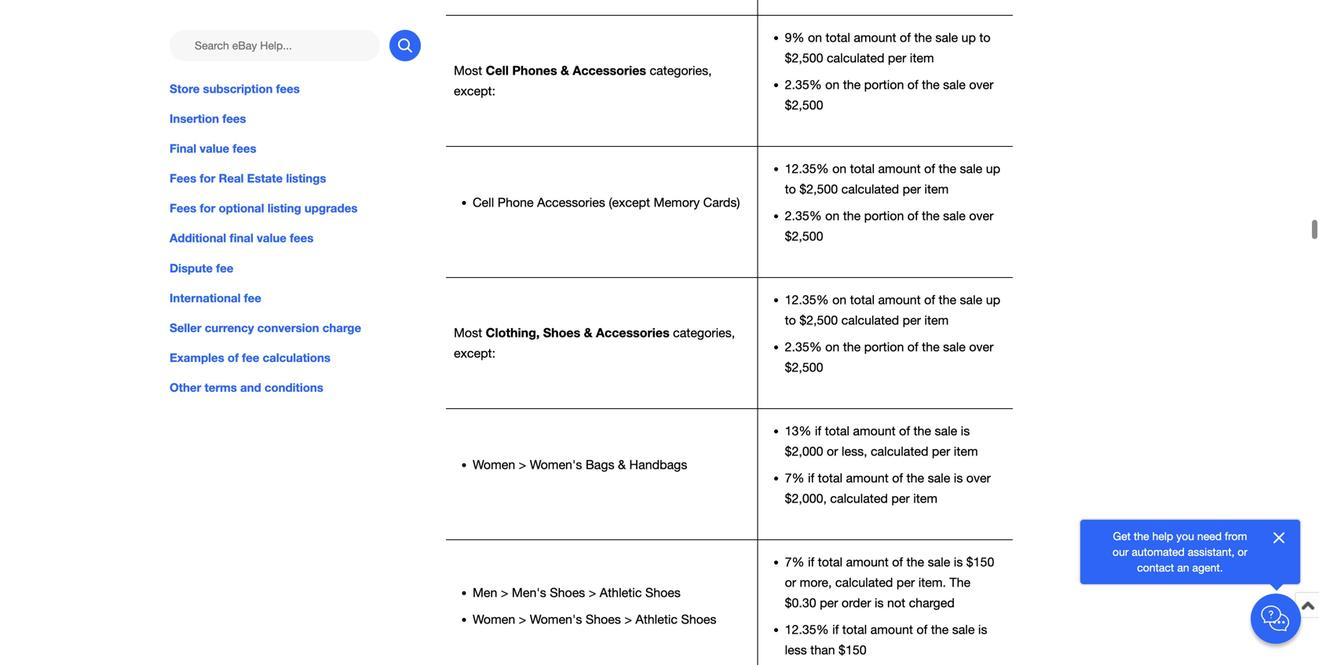 Task type: vqa. For each thing, say whether or not it's contained in the screenshot.
the Guarantee
no



Task type: describe. For each thing, give the bounding box(es) containing it.
less
[[785, 643, 807, 658]]

most for clothing,
[[454, 326, 483, 340]]

sale inside 7% if total amount of the sale is $150 or more, calculated per item. the $0.30 per order is not charged
[[928, 555, 951, 570]]

& for phones
[[561, 63, 570, 78]]

categories, for cell phones & accessories
[[650, 63, 712, 78]]

international fee
[[170, 291, 262, 305]]

the inside 13% if total amount of the sale is $2,000 or less, calculated per item
[[914, 424, 932, 438]]

less,
[[842, 444, 868, 459]]

9%
[[785, 30, 805, 45]]

accessories for phones
[[573, 63, 647, 78]]

conditions
[[265, 381, 324, 395]]

2 horizontal spatial &
[[618, 458, 626, 472]]

12.35% on total amount of the sale up to $2,500 calculated per item for cell phone accessories (except memory cards)
[[785, 161, 1001, 196]]

most cell phones & accessories
[[454, 63, 647, 78]]

international
[[170, 291, 241, 305]]

agent.
[[1193, 561, 1224, 574]]

total inside "7% if total amount of the sale is over $2,000, calculated per item"
[[818, 471, 843, 485]]

help
[[1153, 530, 1174, 543]]

portion for clothing, shoes & accessories
[[865, 340, 905, 354]]

on inside 9% on total amount of the sale up to $2,500 calculated per item
[[808, 30, 823, 45]]

0 horizontal spatial value
[[200, 141, 229, 156]]

12.35% on total amount of the sale up to $2,500 calculated per item for most
[[785, 293, 1001, 328]]

and
[[240, 381, 261, 395]]

total inside 12.35% if total amount of the sale is less than $150
[[843, 623, 868, 637]]

sale inside 12.35% if total amount of the sale is less than $150
[[953, 623, 975, 637]]

12.35% if total amount of the sale is less than $150
[[785, 623, 988, 658]]

store subscription fees link
[[170, 80, 421, 97]]

sale inside "7% if total amount of the sale is over $2,000, calculated per item"
[[928, 471, 951, 485]]

other
[[170, 381, 201, 395]]

examples
[[170, 351, 224, 365]]

2.35% for cell phones & accessories
[[785, 77, 822, 92]]

our
[[1113, 546, 1129, 559]]

handbags
[[630, 458, 688, 472]]

or for 13% if total amount of the sale is $2,000 or less, calculated per item
[[827, 444, 839, 459]]

estate
[[247, 171, 283, 186]]

listing
[[268, 201, 301, 215]]

fee for dispute fee
[[216, 261, 234, 275]]

except: for clothing, shoes & accessories
[[454, 346, 496, 361]]

categories, except: for phones
[[454, 63, 712, 98]]

fees for real estate listings link
[[170, 170, 421, 187]]

item inside 13% if total amount of the sale is $2,000 or less, calculated per item
[[954, 444, 979, 459]]

assistant,
[[1188, 546, 1235, 559]]

7% for 7% if total amount of the sale is over $2,000, calculated per item
[[785, 471, 805, 485]]

women > women's shoes > athletic shoes
[[473, 612, 717, 627]]

women's for shoes
[[530, 612, 582, 627]]

fees up fees for real estate listings
[[233, 141, 257, 156]]

dispute fee
[[170, 261, 234, 275]]

if for less,
[[815, 424, 822, 438]]

or for get the help you need from our automated assistant, or contact an agent.
[[1238, 546, 1248, 559]]

$0.30
[[785, 596, 817, 610]]

2 portion from the top
[[865, 209, 905, 223]]

amount inside "7% if total amount of the sale is over $2,000, calculated per item"
[[847, 471, 889, 485]]

insertion fees
[[170, 112, 246, 126]]

insertion
[[170, 112, 219, 126]]

order
[[842, 596, 872, 610]]

2.35% for clothing, shoes & accessories
[[785, 340, 822, 354]]

get
[[1114, 530, 1131, 543]]

sale inside 13% if total amount of the sale is $2,000 or less, calculated per item
[[935, 424, 958, 438]]

you
[[1177, 530, 1195, 543]]

from
[[1226, 530, 1248, 543]]

international fee link
[[170, 289, 421, 307]]

more,
[[800, 575, 832, 590]]

> up women > women's shoes > athletic shoes
[[589, 586, 597, 600]]

examples of fee calculations
[[170, 351, 331, 365]]

phone
[[498, 195, 534, 210]]

13% if total amount of the sale is $2,000 or less, calculated per item
[[785, 424, 979, 459]]

amount inside 7% if total amount of the sale is $150 or more, calculated per item. the $0.30 per order is not charged
[[847, 555, 889, 570]]

sale inside 9% on total amount of the sale up to $2,500 calculated per item
[[936, 30, 959, 45]]

2.35% on the portion of the sale over $2,500 for clothing, shoes & accessories
[[785, 340, 994, 375]]

clothing,
[[486, 325, 540, 340]]

the inside get the help you need from our automated assistant, or contact an agent.
[[1134, 530, 1150, 543]]

other terms and conditions
[[170, 381, 324, 395]]

contact
[[1138, 561, 1175, 574]]

of inside 7% if total amount of the sale is $150 or more, calculated per item. the $0.30 per order is not charged
[[893, 555, 904, 570]]

other terms and conditions link
[[170, 379, 421, 396]]

fees up insertion fees link
[[276, 82, 300, 96]]

per inside 13% if total amount of the sale is $2,000 or less, calculated per item
[[932, 444, 951, 459]]

amount inside 13% if total amount of the sale is $2,000 or less, calculated per item
[[854, 424, 896, 438]]

real
[[219, 171, 244, 186]]

except: for cell phones & accessories
[[454, 84, 496, 98]]

up for cell phones & accessories
[[962, 30, 977, 45]]

> for women > women's shoes > athletic shoes
[[519, 612, 527, 627]]

> for men > men's shoes > athletic shoes
[[501, 586, 509, 600]]

store subscription fees
[[170, 82, 300, 96]]

final value fees
[[170, 141, 257, 156]]

listings
[[286, 171, 326, 186]]

for for optional
[[200, 201, 216, 215]]

phones
[[513, 63, 557, 78]]

if for $150
[[833, 623, 839, 637]]

fees for real estate listings
[[170, 171, 326, 186]]

$2,000
[[785, 444, 824, 459]]

memory
[[654, 195, 700, 210]]

get the help you need from our automated assistant, or contact an agent.
[[1113, 530, 1248, 574]]

seller currency conversion charge
[[170, 321, 361, 335]]

is for 12.35% if total amount of the sale is less than $150
[[979, 623, 988, 637]]

men's
[[512, 586, 547, 600]]

get the help you need from our automated assistant, or contact an agent. tooltip
[[1106, 529, 1255, 576]]

1 vertical spatial up
[[987, 161, 1001, 176]]

13%
[[785, 424, 812, 438]]

women for women > women's bags & handbags
[[473, 458, 516, 472]]

7% for 7% if total amount of the sale is $150 or more, calculated per item. the $0.30 per order is not charged
[[785, 555, 805, 570]]

of inside 9% on total amount of the sale up to $2,500 calculated per item
[[900, 30, 911, 45]]

total inside 13% if total amount of the sale is $2,000 or less, calculated per item
[[825, 424, 850, 438]]

of inside 13% if total amount of the sale is $2,000 or less, calculated per item
[[900, 424, 911, 438]]

upgrades
[[305, 201, 358, 215]]

terms
[[205, 381, 237, 395]]

final
[[230, 231, 254, 245]]

> down 'men > men's shoes > athletic shoes'
[[625, 612, 632, 627]]

additional
[[170, 231, 226, 245]]

charge
[[323, 321, 361, 335]]

fees for optional listing upgrades
[[170, 201, 358, 215]]

12.35% inside 12.35% if total amount of the sale is less than $150
[[785, 623, 829, 637]]

fees for optional listing upgrades link
[[170, 200, 421, 217]]

men
[[473, 586, 498, 600]]

additional final value fees link
[[170, 230, 421, 247]]

insertion fees link
[[170, 110, 421, 127]]

final
[[170, 141, 197, 156]]

(except
[[609, 195, 651, 210]]

> for women > women's bags & handbags
[[519, 458, 527, 472]]

0 vertical spatial cell
[[486, 63, 509, 78]]

cell phone accessories (except memory cards)
[[473, 195, 740, 210]]



Task type: locate. For each thing, give the bounding box(es) containing it.
or
[[827, 444, 839, 459], [1238, 546, 1248, 559], [785, 575, 797, 590]]

if for calculated
[[808, 471, 815, 485]]

except: down clothing, in the left of the page
[[454, 346, 496, 361]]

2 vertical spatial &
[[618, 458, 626, 472]]

most
[[454, 63, 483, 78], [454, 326, 483, 340]]

2 categories, except: from the top
[[454, 326, 736, 361]]

not
[[888, 596, 906, 610]]

1 2.35% on the portion of the sale over $2,500 from the top
[[785, 77, 994, 112]]

seller
[[170, 321, 202, 335]]

>
[[519, 458, 527, 472], [501, 586, 509, 600], [589, 586, 597, 600], [519, 612, 527, 627], [625, 612, 632, 627]]

2.35% on the portion of the sale over $2,500 for cell phones & accessories
[[785, 77, 994, 112]]

most clothing, shoes & accessories
[[454, 325, 670, 340]]

value inside 'link'
[[257, 231, 287, 245]]

0 vertical spatial portion
[[865, 77, 905, 92]]

most inside most cell phones & accessories
[[454, 63, 483, 78]]

0 vertical spatial fees
[[170, 171, 197, 186]]

12.35% on total amount of the sale up to $2,500 calculated per item
[[785, 161, 1001, 196], [785, 293, 1001, 328]]

on
[[808, 30, 823, 45], [826, 77, 840, 92], [833, 161, 847, 176], [826, 209, 840, 223], [833, 293, 847, 307], [826, 340, 840, 354]]

athletic for women > women's shoes > athletic shoes
[[636, 612, 678, 627]]

men > men's shoes > athletic shoes
[[473, 586, 681, 600]]

2 vertical spatial accessories
[[596, 325, 670, 340]]

the inside 7% if total amount of the sale is $150 or more, calculated per item. the $0.30 per order is not charged
[[907, 555, 925, 570]]

2 vertical spatial up
[[987, 293, 1001, 307]]

subscription
[[203, 82, 273, 96]]

0 vertical spatial value
[[200, 141, 229, 156]]

2 women's from the top
[[530, 612, 582, 627]]

2 12.35% from the top
[[785, 293, 829, 307]]

1 horizontal spatial $150
[[967, 555, 995, 570]]

$150 up the
[[967, 555, 995, 570]]

need
[[1198, 530, 1222, 543]]

additional final value fees
[[170, 231, 314, 245]]

most inside 'most clothing, shoes & accessories'
[[454, 326, 483, 340]]

is for 7% if total amount of the sale is $150 or more, calculated per item. the $0.30 per order is not charged
[[954, 555, 963, 570]]

fee for international fee
[[244, 291, 262, 305]]

the inside 9% on total amount of the sale up to $2,500 calculated per item
[[915, 30, 932, 45]]

or left less,
[[827, 444, 839, 459]]

women's down 'men > men's shoes > athletic shoes'
[[530, 612, 582, 627]]

if up $2,000,
[[808, 471, 815, 485]]

categories, for clothing, shoes & accessories
[[673, 326, 736, 340]]

amount inside 9% on total amount of the sale up to $2,500 calculated per item
[[854, 30, 897, 45]]

0 vertical spatial 2.35% on the portion of the sale over $2,500
[[785, 77, 994, 112]]

if for more,
[[808, 555, 815, 570]]

1 vertical spatial portion
[[865, 209, 905, 223]]

0 vertical spatial athletic
[[600, 586, 642, 600]]

12.35% for most
[[785, 293, 829, 307]]

optional
[[219, 201, 264, 215]]

athletic
[[600, 586, 642, 600], [636, 612, 678, 627]]

7% inside "7% if total amount of the sale is over $2,000, calculated per item"
[[785, 471, 805, 485]]

athletic for men > men's shoes > athletic shoes
[[600, 586, 642, 600]]

bags
[[586, 458, 615, 472]]

0 vertical spatial categories, except:
[[454, 63, 712, 98]]

calculations
[[263, 351, 331, 365]]

1 vertical spatial 12.35% on total amount of the sale up to $2,500 calculated per item
[[785, 293, 1001, 328]]

the
[[950, 575, 971, 590]]

value right final
[[257, 231, 287, 245]]

conversion
[[257, 321, 319, 335]]

item inside 9% on total amount of the sale up to $2,500 calculated per item
[[910, 51, 935, 65]]

calculated inside 13% if total amount of the sale is $2,000 or less, calculated per item
[[871, 444, 929, 459]]

1 women's from the top
[[530, 458, 582, 472]]

1 vertical spatial 2.35%
[[785, 209, 822, 223]]

per inside "7% if total amount of the sale is over $2,000, calculated per item"
[[892, 491, 910, 506]]

if inside 12.35% if total amount of the sale is less than $150
[[833, 623, 839, 637]]

if inside 7% if total amount of the sale is $150 or more, calculated per item. the $0.30 per order is not charged
[[808, 555, 815, 570]]

seller currency conversion charge link
[[170, 319, 421, 337]]

0 vertical spatial except:
[[454, 84, 496, 98]]

value down insertion fees
[[200, 141, 229, 156]]

over inside "7% if total amount of the sale is over $2,000, calculated per item"
[[967, 471, 991, 485]]

$150 inside 7% if total amount of the sale is $150 or more, calculated per item. the $0.30 per order is not charged
[[967, 555, 995, 570]]

1 for from the top
[[200, 171, 216, 186]]

2.35%
[[785, 77, 822, 92], [785, 209, 822, 223], [785, 340, 822, 354]]

2 vertical spatial fee
[[242, 351, 260, 365]]

0 vertical spatial to
[[980, 30, 991, 45]]

2 vertical spatial 2.35%
[[785, 340, 822, 354]]

is inside "7% if total amount of the sale is over $2,000, calculated per item"
[[954, 471, 963, 485]]

> right men
[[501, 586, 509, 600]]

7%
[[785, 471, 805, 485], [785, 555, 805, 570]]

1 vertical spatial except:
[[454, 346, 496, 361]]

0 vertical spatial 12.35%
[[785, 161, 829, 176]]

dispute fee link
[[170, 259, 421, 277]]

sale
[[936, 30, 959, 45], [944, 77, 966, 92], [960, 161, 983, 176], [944, 209, 966, 223], [960, 293, 983, 307], [944, 340, 966, 354], [935, 424, 958, 438], [928, 471, 951, 485], [928, 555, 951, 570], [953, 623, 975, 637]]

currency
[[205, 321, 254, 335]]

1 vertical spatial fees
[[170, 201, 197, 215]]

$150 right "than"
[[839, 643, 867, 658]]

& right the bags in the left bottom of the page
[[618, 458, 626, 472]]

to for cell phones & accessories
[[980, 30, 991, 45]]

0 vertical spatial or
[[827, 444, 839, 459]]

fees for fees for optional listing upgrades
[[170, 201, 197, 215]]

of
[[900, 30, 911, 45], [908, 77, 919, 92], [925, 161, 936, 176], [908, 209, 919, 223], [925, 293, 936, 307], [908, 340, 919, 354], [228, 351, 239, 365], [900, 424, 911, 438], [893, 471, 904, 485], [893, 555, 904, 570], [917, 623, 928, 637]]

calculated inside 7% if total amount of the sale is $150 or more, calculated per item. the $0.30 per order is not charged
[[836, 575, 894, 590]]

1 vertical spatial to
[[785, 182, 796, 196]]

categories, except: for shoes
[[454, 326, 736, 361]]

1 vertical spatial 7%
[[785, 555, 805, 570]]

up inside 9% on total amount of the sale up to $2,500 calculated per item
[[962, 30, 977, 45]]

0 vertical spatial for
[[200, 171, 216, 186]]

1 vertical spatial categories, except:
[[454, 326, 736, 361]]

$2,500
[[785, 51, 824, 65], [785, 98, 824, 112], [800, 182, 838, 196], [785, 229, 824, 243], [800, 313, 838, 328], [785, 360, 824, 375]]

most left the phones on the left of page
[[454, 63, 483, 78]]

fee up seller currency conversion charge
[[244, 291, 262, 305]]

Search eBay Help... text field
[[170, 30, 380, 61]]

7% if total amount of the sale is $150 or more, calculated per item. the $0.30 per order is not charged
[[785, 555, 995, 610]]

1 vertical spatial most
[[454, 326, 483, 340]]

if inside 13% if total amount of the sale is $2,000 or less, calculated per item
[[815, 424, 822, 438]]

is inside 13% if total amount of the sale is $2,000 or less, calculated per item
[[961, 424, 970, 438]]

0 vertical spatial categories,
[[650, 63, 712, 78]]

if
[[815, 424, 822, 438], [808, 471, 815, 485], [808, 555, 815, 570], [833, 623, 839, 637]]

3 portion from the top
[[865, 340, 905, 354]]

$150 inside 12.35% if total amount of the sale is less than $150
[[839, 643, 867, 658]]

$150
[[967, 555, 995, 570], [839, 643, 867, 658]]

women
[[473, 458, 516, 472], [473, 612, 516, 627]]

1 vertical spatial value
[[257, 231, 287, 245]]

amount inside 12.35% if total amount of the sale is less than $150
[[871, 623, 914, 637]]

1 most from the top
[[454, 63, 483, 78]]

2 women from the top
[[473, 612, 516, 627]]

than
[[811, 643, 836, 658]]

charged
[[909, 596, 955, 610]]

fee up and
[[242, 351, 260, 365]]

2 2.35% from the top
[[785, 209, 822, 223]]

per
[[888, 51, 907, 65], [903, 182, 922, 196], [903, 313, 922, 328], [932, 444, 951, 459], [892, 491, 910, 506], [897, 575, 915, 590], [820, 596, 839, 610]]

1 vertical spatial for
[[200, 201, 216, 215]]

automated
[[1132, 546, 1185, 559]]

2 vertical spatial 12.35%
[[785, 623, 829, 637]]

0 vertical spatial women
[[473, 458, 516, 472]]

0 horizontal spatial $150
[[839, 643, 867, 658]]

for up additional
[[200, 201, 216, 215]]

fees
[[276, 82, 300, 96], [222, 112, 246, 126], [233, 141, 257, 156], [290, 231, 314, 245]]

1 vertical spatial categories,
[[673, 326, 736, 340]]

to inside 9% on total amount of the sale up to $2,500 calculated per item
[[980, 30, 991, 45]]

item
[[910, 51, 935, 65], [925, 182, 949, 196], [925, 313, 949, 328], [954, 444, 979, 459], [914, 491, 938, 506]]

1 vertical spatial 2.35% on the portion of the sale over $2,500
[[785, 209, 994, 243]]

total inside 7% if total amount of the sale is $150 or more, calculated per item. the $0.30 per order is not charged
[[818, 555, 843, 570]]

2 7% from the top
[[785, 555, 805, 570]]

item.
[[919, 575, 947, 590]]

0 vertical spatial $150
[[967, 555, 995, 570]]

&
[[561, 63, 570, 78], [584, 325, 593, 340], [618, 458, 626, 472]]

if up the more,
[[808, 555, 815, 570]]

women for women > women's shoes > athletic shoes
[[473, 612, 516, 627]]

0 vertical spatial &
[[561, 63, 570, 78]]

fees for fees for real estate listings
[[170, 171, 197, 186]]

is for 13% if total amount of the sale is $2,000 or less, calculated per item
[[961, 424, 970, 438]]

7% up the more,
[[785, 555, 805, 570]]

to for clothing, shoes & accessories
[[785, 313, 796, 328]]

for left real
[[200, 171, 216, 186]]

1 categories, except: from the top
[[454, 63, 712, 98]]

if right the 13%
[[815, 424, 822, 438]]

1 horizontal spatial value
[[257, 231, 287, 245]]

is for 7% if total amount of the sale is over $2,000, calculated per item
[[954, 471, 963, 485]]

1 vertical spatial or
[[1238, 546, 1248, 559]]

dispute
[[170, 261, 213, 275]]

> left the bags in the left bottom of the page
[[519, 458, 527, 472]]

7% if total amount of the sale is over $2,000, calculated per item
[[785, 471, 991, 506]]

fee up international fee
[[216, 261, 234, 275]]

0 vertical spatial most
[[454, 63, 483, 78]]

fees
[[170, 171, 197, 186], [170, 201, 197, 215]]

per inside 9% on total amount of the sale up to $2,500 calculated per item
[[888, 51, 907, 65]]

1 portion from the top
[[865, 77, 905, 92]]

cell
[[486, 63, 509, 78], [473, 195, 494, 210]]

the inside "7% if total amount of the sale is over $2,000, calculated per item"
[[907, 471, 925, 485]]

1 horizontal spatial &
[[584, 325, 593, 340]]

except:
[[454, 84, 496, 98], [454, 346, 496, 361]]

7% up $2,000,
[[785, 471, 805, 485]]

& right clothing, in the left of the page
[[584, 325, 593, 340]]

cards)
[[704, 195, 740, 210]]

2 12.35% on total amount of the sale up to $2,500 calculated per item from the top
[[785, 293, 1001, 328]]

$2,000,
[[785, 491, 827, 506]]

if up "than"
[[833, 623, 839, 637]]

2 2.35% on the portion of the sale over $2,500 from the top
[[785, 209, 994, 243]]

item inside "7% if total amount of the sale is over $2,000, calculated per item"
[[914, 491, 938, 506]]

1 vertical spatial women
[[473, 612, 516, 627]]

calculated inside "7% if total amount of the sale is over $2,000, calculated per item"
[[831, 491, 888, 506]]

portion for cell phones & accessories
[[865, 77, 905, 92]]

0 horizontal spatial or
[[785, 575, 797, 590]]

0 vertical spatial 12.35% on total amount of the sale up to $2,500 calculated per item
[[785, 161, 1001, 196]]

or inside 7% if total amount of the sale is $150 or more, calculated per item. the $0.30 per order is not charged
[[785, 575, 797, 590]]

1 vertical spatial cell
[[473, 195, 494, 210]]

women > women's bags & handbags
[[473, 458, 688, 472]]

1 12.35% from the top
[[785, 161, 829, 176]]

3 12.35% from the top
[[785, 623, 829, 637]]

12.35% for cell phone accessories (except memory cards)
[[785, 161, 829, 176]]

7% inside 7% if total amount of the sale is $150 or more, calculated per item. the $0.30 per order is not charged
[[785, 555, 805, 570]]

accessories for shoes
[[596, 325, 670, 340]]

total inside 9% on total amount of the sale up to $2,500 calculated per item
[[826, 30, 851, 45]]

if inside "7% if total amount of the sale is over $2,000, calculated per item"
[[808, 471, 815, 485]]

examples of fee calculations link
[[170, 349, 421, 366]]

or inside 13% if total amount of the sale is $2,000 or less, calculated per item
[[827, 444, 839, 459]]

& for shoes
[[584, 325, 593, 340]]

$2,500 inside 9% on total amount of the sale up to $2,500 calculated per item
[[785, 51, 824, 65]]

1 horizontal spatial or
[[827, 444, 839, 459]]

1 7% from the top
[[785, 471, 805, 485]]

2 horizontal spatial or
[[1238, 546, 1248, 559]]

1 12.35% on total amount of the sale up to $2,500 calculated per item from the top
[[785, 161, 1001, 196]]

cell left phone
[[473, 195, 494, 210]]

or up $0.30
[[785, 575, 797, 590]]

2 most from the top
[[454, 326, 483, 340]]

except: down most cell phones & accessories
[[454, 84, 496, 98]]

fees up additional
[[170, 201, 197, 215]]

up
[[962, 30, 977, 45], [987, 161, 1001, 176], [987, 293, 1001, 307]]

1 vertical spatial 12.35%
[[785, 293, 829, 307]]

1 vertical spatial &
[[584, 325, 593, 340]]

2 vertical spatial or
[[785, 575, 797, 590]]

fees down fees for optional listing upgrades link
[[290, 231, 314, 245]]

1 vertical spatial athletic
[[636, 612, 678, 627]]

1 except: from the top
[[454, 84, 496, 98]]

or for 7% if total amount of the sale is $150 or more, calculated per item. the $0.30 per order is not charged
[[785, 575, 797, 590]]

> down men's
[[519, 612, 527, 627]]

of inside "7% if total amount of the sale is over $2,000, calculated per item"
[[893, 471, 904, 485]]

fees down store subscription fees
[[222, 112, 246, 126]]

is inside 12.35% if total amount of the sale is less than $150
[[979, 623, 988, 637]]

portion
[[865, 77, 905, 92], [865, 209, 905, 223], [865, 340, 905, 354]]

most left clothing, in the left of the page
[[454, 326, 483, 340]]

for for real
[[200, 171, 216, 186]]

up for clothing, shoes & accessories
[[987, 293, 1001, 307]]

2 for from the top
[[200, 201, 216, 215]]

1 vertical spatial fee
[[244, 291, 262, 305]]

of inside 12.35% if total amount of the sale is less than $150
[[917, 623, 928, 637]]

1 vertical spatial women's
[[530, 612, 582, 627]]

calculated inside 9% on total amount of the sale up to $2,500 calculated per item
[[827, 51, 885, 65]]

categories,
[[650, 63, 712, 78], [673, 326, 736, 340]]

0 vertical spatial fee
[[216, 261, 234, 275]]

9% on total amount of the sale up to $2,500 calculated per item
[[785, 30, 991, 65]]

& right the phones on the left of page
[[561, 63, 570, 78]]

2 vertical spatial portion
[[865, 340, 905, 354]]

1 2.35% from the top
[[785, 77, 822, 92]]

0 vertical spatial accessories
[[573, 63, 647, 78]]

1 vertical spatial accessories
[[537, 195, 606, 210]]

is
[[961, 424, 970, 438], [954, 471, 963, 485], [954, 555, 963, 570], [875, 596, 884, 610], [979, 623, 988, 637]]

3 2.35% on the portion of the sale over $2,500 from the top
[[785, 340, 994, 375]]

or inside get the help you need from our automated assistant, or contact an agent.
[[1238, 546, 1248, 559]]

3 2.35% from the top
[[785, 340, 822, 354]]

0 vertical spatial women's
[[530, 458, 582, 472]]

fees down final
[[170, 171, 197, 186]]

0 vertical spatial 2.35%
[[785, 77, 822, 92]]

for
[[200, 171, 216, 186], [200, 201, 216, 215]]

0 vertical spatial 7%
[[785, 471, 805, 485]]

fees inside 'link'
[[290, 231, 314, 245]]

store
[[170, 82, 200, 96]]

0 vertical spatial up
[[962, 30, 977, 45]]

cell left the phones on the left of page
[[486, 63, 509, 78]]

12.35%
[[785, 161, 829, 176], [785, 293, 829, 307], [785, 623, 829, 637]]

2 vertical spatial to
[[785, 313, 796, 328]]

or down the from
[[1238, 546, 1248, 559]]

1 fees from the top
[[170, 171, 197, 186]]

1 women from the top
[[473, 458, 516, 472]]

1 vertical spatial $150
[[839, 643, 867, 658]]

amount
[[854, 30, 897, 45], [879, 161, 921, 176], [879, 293, 921, 307], [854, 424, 896, 438], [847, 471, 889, 485], [847, 555, 889, 570], [871, 623, 914, 637]]

2 except: from the top
[[454, 346, 496, 361]]

the inside 12.35% if total amount of the sale is less than $150
[[932, 623, 949, 637]]

final value fees link
[[170, 140, 421, 157]]

2 vertical spatial 2.35% on the portion of the sale over $2,500
[[785, 340, 994, 375]]

most for cell
[[454, 63, 483, 78]]

an
[[1178, 561, 1190, 574]]

women's left the bags in the left bottom of the page
[[530, 458, 582, 472]]

0 horizontal spatial &
[[561, 63, 570, 78]]

women's for bags
[[530, 458, 582, 472]]

calculated
[[827, 51, 885, 65], [842, 182, 900, 196], [842, 313, 900, 328], [871, 444, 929, 459], [831, 491, 888, 506], [836, 575, 894, 590]]

2 fees from the top
[[170, 201, 197, 215]]



